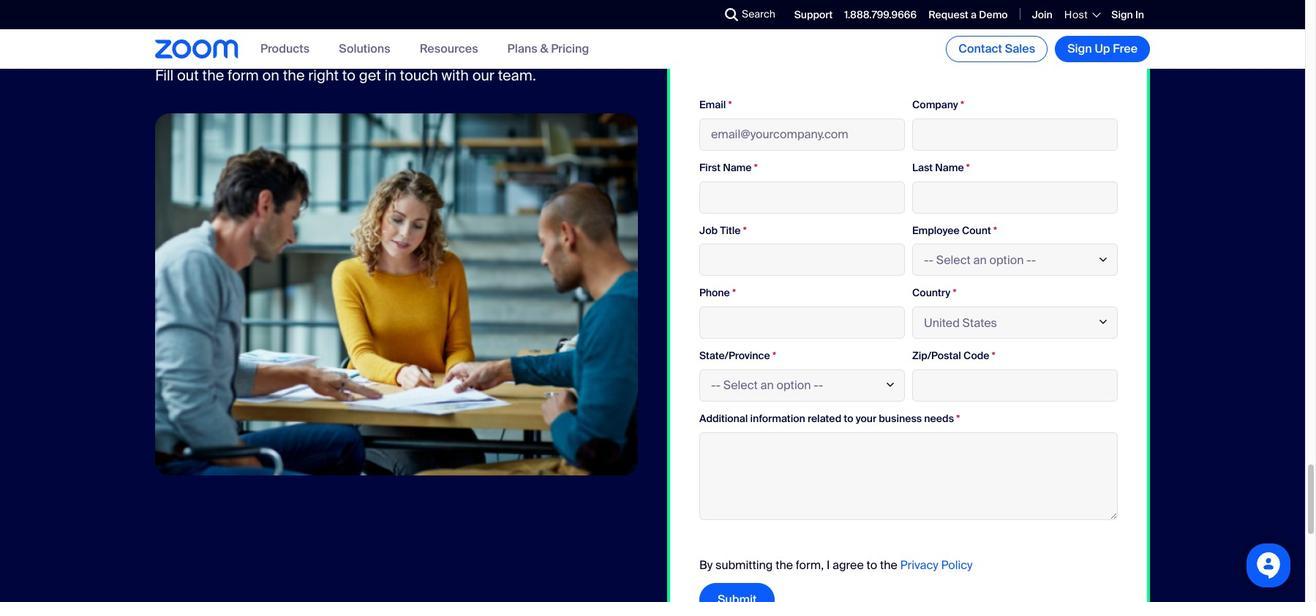 Task type: vqa. For each thing, say whether or not it's contained in the screenshot.


Task type: describe. For each thing, give the bounding box(es) containing it.
* right code
[[992, 349, 996, 362]]

zip/postal code *
[[912, 349, 996, 362]]

solutions button
[[339, 41, 390, 57]]

first
[[699, 161, 721, 174]]

the right out
[[202, 66, 224, 85]]

team.
[[498, 66, 536, 85]]

* right state/province at bottom right
[[773, 349, 776, 362]]

* left the required
[[1012, 32, 1015, 45]]

* right title
[[743, 224, 747, 237]]

support link
[[794, 8, 833, 21]]

related
[[808, 412, 841, 425]]

state/province *
[[699, 349, 776, 362]]

submitting
[[716, 557, 773, 573]]

by submitting the form, i agree to the privacy policy
[[699, 557, 973, 573]]

the left privacy
[[880, 557, 898, 573]]

2 vertical spatial to
[[867, 557, 877, 573]]

enter
[[768, 26, 820, 49]]

sign in link
[[1112, 8, 1144, 21]]

name for last
[[935, 161, 964, 174]]

up
[[1095, 41, 1110, 56]]

fill
[[155, 66, 174, 85]]

1 vertical spatial your
[[856, 412, 877, 425]]

0 vertical spatial to
[[342, 66, 356, 85]]

name for first
[[723, 161, 752, 174]]

search
[[742, 7, 775, 20]]

* right country
[[953, 286, 957, 299]]

zoom logo image
[[155, 40, 239, 58]]

count
[[962, 224, 991, 237]]

out
[[177, 66, 199, 85]]

business
[[879, 412, 922, 425]]

sign up free
[[1068, 41, 1138, 56]]

join
[[1032, 8, 1053, 21]]

1 vertical spatial information
[[750, 412, 805, 425]]

join link
[[1032, 8, 1053, 21]]

pricing
[[551, 41, 589, 57]]

host
[[1064, 8, 1088, 21]]

request a demo link
[[929, 8, 1008, 21]]

information
[[1063, 32, 1117, 45]]

zip/postal
[[912, 349, 961, 362]]

products
[[260, 41, 310, 57]]

your inside please enter your information
[[825, 26, 869, 49]]

products button
[[260, 41, 310, 57]]

sign for sign in
[[1112, 8, 1133, 21]]

touch
[[400, 66, 438, 85]]

form,
[[796, 557, 824, 573]]

required
[[1018, 32, 1061, 45]]

in
[[1135, 8, 1144, 21]]

privacy
[[900, 557, 939, 573]]

support
[[794, 8, 833, 21]]

additional information related to your business needs *
[[699, 412, 960, 425]]

policy
[[941, 557, 973, 573]]

on
[[262, 66, 279, 85]]

a
[[971, 8, 977, 21]]

* right phone
[[732, 286, 736, 299]]

phone
[[699, 286, 730, 299]]

email@yourcompany.com text field
[[699, 118, 905, 151]]

sign up free link
[[1055, 36, 1150, 62]]

* right count
[[994, 224, 997, 237]]

search image
[[725, 8, 738, 21]]

phone *
[[699, 286, 736, 299]]

last name *
[[912, 161, 970, 174]]

job title *
[[699, 224, 747, 237]]

contact
[[959, 41, 1002, 56]]



Task type: locate. For each thing, give the bounding box(es) containing it.
None text field
[[912, 118, 1118, 151], [699, 307, 905, 339], [912, 369, 1118, 402], [699, 432, 1118, 520], [912, 118, 1118, 151], [699, 307, 905, 339], [912, 369, 1118, 402], [699, 432, 1118, 520]]

email
[[699, 98, 726, 111]]

i
[[827, 557, 830, 573]]

to right "agree"
[[867, 557, 877, 573]]

employee
[[912, 224, 960, 237]]

1.888.799.9666
[[845, 8, 917, 21]]

0 vertical spatial sign
[[1112, 8, 1133, 21]]

company *
[[912, 98, 964, 111]]

needs
[[924, 412, 954, 425]]

0 horizontal spatial name
[[723, 161, 752, 174]]

form
[[228, 66, 259, 85]]

please enter your information
[[699, 26, 869, 70]]

2 horizontal spatial to
[[867, 557, 877, 573]]

request
[[929, 8, 969, 21]]

to left get
[[342, 66, 356, 85]]

host button
[[1064, 8, 1100, 21]]

search image
[[725, 8, 738, 21]]

1 horizontal spatial name
[[935, 161, 964, 174]]

code
[[964, 349, 990, 362]]

0 horizontal spatial sign
[[1068, 41, 1092, 56]]

country *
[[912, 286, 957, 299]]

information
[[699, 47, 813, 70], [750, 412, 805, 425]]

your left business
[[856, 412, 877, 425]]

last
[[912, 161, 933, 174]]

the
[[202, 66, 224, 85], [283, 66, 305, 85], [776, 557, 793, 573], [880, 557, 898, 573]]

email *
[[699, 98, 732, 111]]

1.888.799.9666 link
[[845, 8, 917, 21]]

right
[[308, 66, 339, 85]]

* right last
[[966, 161, 970, 174]]

state/province
[[699, 349, 770, 362]]

0 vertical spatial your
[[825, 26, 869, 49]]

demo
[[979, 8, 1008, 21]]

sign
[[1112, 8, 1133, 21], [1068, 41, 1092, 56]]

sign for sign up free
[[1068, 41, 1092, 56]]

to right related
[[844, 412, 853, 425]]

contact sales link
[[946, 36, 1048, 62]]

solutions
[[339, 41, 390, 57]]

company
[[912, 98, 958, 111]]

1 horizontal spatial sign
[[1112, 8, 1133, 21]]

* right 'email'
[[728, 98, 732, 111]]

&
[[540, 41, 548, 57]]

None search field
[[672, 3, 729, 26]]

title
[[720, 224, 741, 237]]

your
[[825, 26, 869, 49], [856, 412, 877, 425]]

to
[[342, 66, 356, 85], [844, 412, 853, 425], [867, 557, 877, 573]]

please
[[699, 26, 764, 49]]

with
[[442, 66, 469, 85]]

sign left up
[[1068, 41, 1092, 56]]

plans & pricing link
[[507, 41, 589, 57]]

* right needs
[[956, 412, 960, 425]]

*
[[1012, 32, 1015, 45], [728, 98, 732, 111], [961, 98, 964, 111], [754, 161, 758, 174], [966, 161, 970, 174], [743, 224, 747, 237], [994, 224, 997, 237], [732, 286, 736, 299], [953, 286, 957, 299], [773, 349, 776, 362], [992, 349, 996, 362], [956, 412, 960, 425]]

sign in
[[1112, 8, 1144, 21]]

your down the support link
[[825, 26, 869, 49]]

customer service agent image
[[155, 113, 638, 476]]

resources
[[420, 41, 478, 57]]

* right first
[[754, 161, 758, 174]]

1 horizontal spatial to
[[844, 412, 853, 425]]

first name *
[[699, 161, 758, 174]]

the left form, on the bottom right of page
[[776, 557, 793, 573]]

0 horizontal spatial to
[[342, 66, 356, 85]]

agree
[[833, 557, 864, 573]]

additional
[[699, 412, 748, 425]]

0 vertical spatial information
[[699, 47, 813, 70]]

employee count *
[[912, 224, 997, 237]]

2 name from the left
[[935, 161, 964, 174]]

sign left in
[[1112, 8, 1133, 21]]

* required information
[[1012, 32, 1117, 45]]

resources button
[[420, 41, 478, 57]]

name right first
[[723, 161, 752, 174]]

None text field
[[699, 181, 905, 213], [912, 181, 1118, 213], [699, 244, 905, 276], [699, 181, 905, 213], [912, 181, 1118, 213], [699, 244, 905, 276]]

1 name from the left
[[723, 161, 752, 174]]

privacy policy link
[[900, 557, 973, 573]]

plans & pricing
[[507, 41, 589, 57]]

country
[[912, 286, 951, 299]]

our
[[472, 66, 495, 85]]

in
[[384, 66, 396, 85]]

name right last
[[935, 161, 964, 174]]

name
[[723, 161, 752, 174], [935, 161, 964, 174]]

1 vertical spatial sign
[[1068, 41, 1092, 56]]

free
[[1113, 41, 1138, 56]]

get
[[359, 66, 381, 85]]

by
[[699, 557, 713, 573]]

* right the company
[[961, 98, 964, 111]]

request a demo
[[929, 8, 1008, 21]]

information inside please enter your information
[[699, 47, 813, 70]]

contact sales
[[959, 41, 1035, 56]]

the right on
[[283, 66, 305, 85]]

sales
[[1005, 41, 1035, 56]]

information down search
[[699, 47, 813, 70]]

information left related
[[750, 412, 805, 425]]

plans
[[507, 41, 538, 57]]

fill out the form on the right to get in touch with our team.
[[155, 66, 536, 85]]

job
[[699, 224, 718, 237]]

1 vertical spatial to
[[844, 412, 853, 425]]



